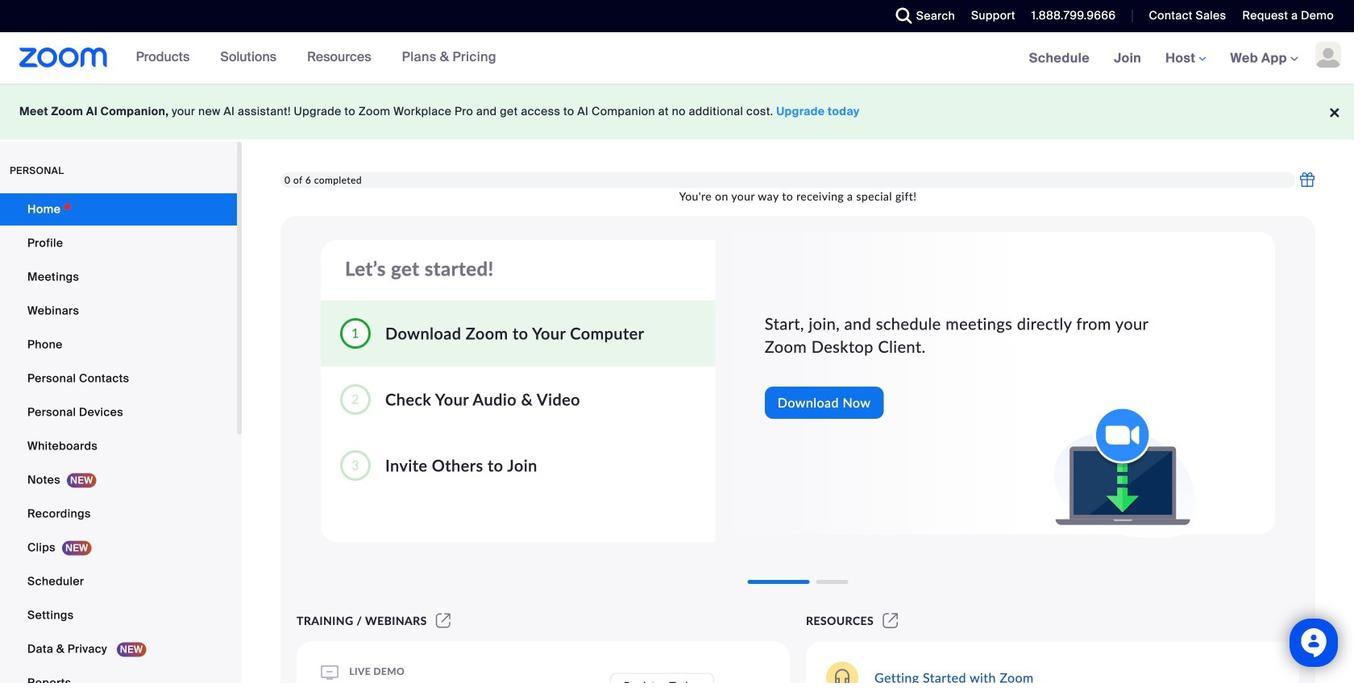 Task type: describe. For each thing, give the bounding box(es) containing it.
window new image
[[433, 614, 453, 628]]

personal menu menu
[[0, 193, 237, 684]]

profile picture image
[[1315, 42, 1341, 68]]



Task type: locate. For each thing, give the bounding box(es) containing it.
footer
[[0, 84, 1354, 139]]

window new image
[[880, 614, 901, 628]]

zoom logo image
[[19, 48, 108, 68]]

meetings navigation
[[1017, 32, 1354, 85]]

banner
[[0, 32, 1354, 85]]

product information navigation
[[124, 32, 509, 84]]



Task type: vqa. For each thing, say whether or not it's contained in the screenshot.
the left the join
no



